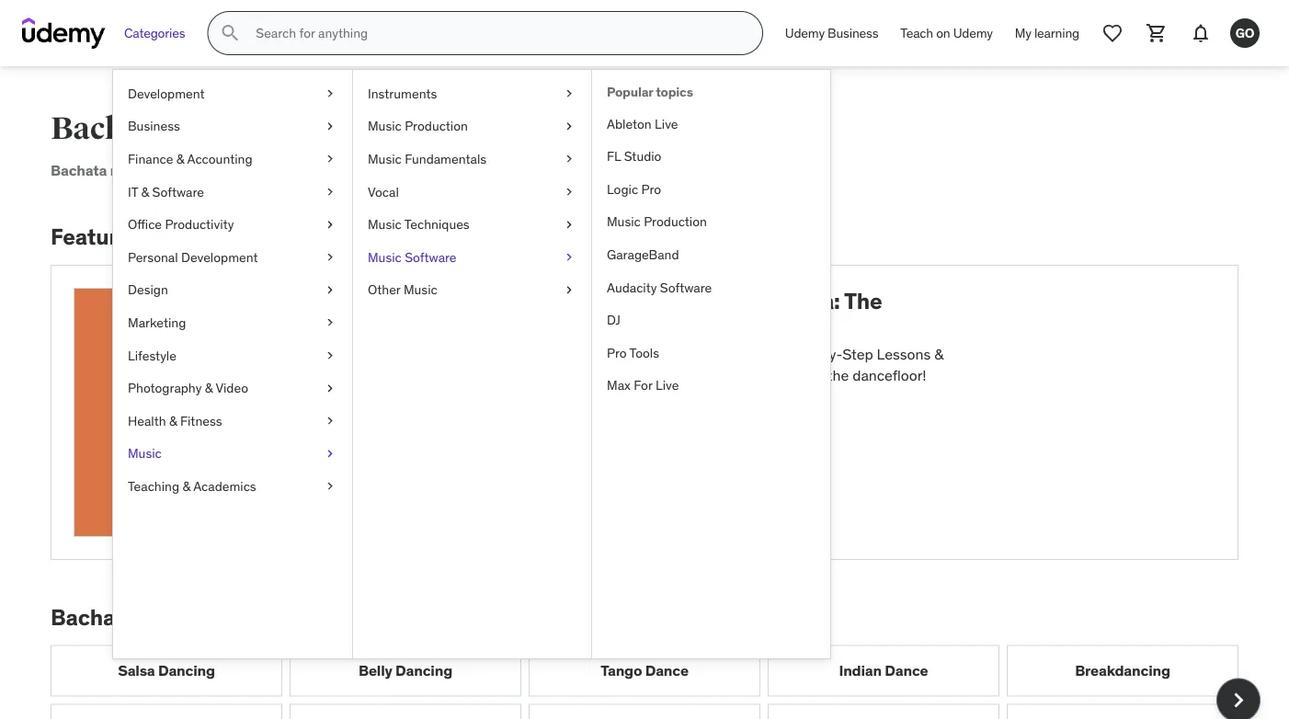 Task type: locate. For each thing, give the bounding box(es) containing it.
xsmall image inside 'development' link
[[323, 85, 338, 103]]

live right for
[[656, 377, 679, 394]]

development down office productivity link at the left top of page
[[181, 249, 258, 265]]

xsmall image
[[323, 150, 338, 168], [562, 150, 577, 168], [562, 216, 577, 234], [562, 248, 577, 266], [323, 281, 338, 299], [562, 281, 577, 299], [323, 314, 338, 332], [323, 347, 338, 365], [323, 379, 338, 397], [323, 477, 338, 495]]

xsmall image for office productivity
[[323, 216, 338, 234]]

1 vertical spatial production
[[644, 213, 707, 230]]

&
[[176, 151, 184, 167], [226, 161, 235, 180], [141, 183, 149, 200], [935, 345, 944, 364], [205, 380, 213, 396], [169, 412, 177, 429], [183, 478, 190, 494]]

1 horizontal spatial on
[[936, 25, 951, 41]]

xsmall image inside the design 'link'
[[323, 281, 338, 299]]

software down techniques
[[405, 249, 457, 265]]

development
[[128, 85, 205, 102], [181, 249, 258, 265]]

health & fitness link down courses
[[177, 161, 288, 180]]

xsmall image for music
[[323, 445, 338, 463]]

music software element
[[591, 70, 831, 659]]

for
[[634, 377, 653, 394]]

business up finance on the top left
[[128, 118, 180, 134]]

on left the
[[808, 366, 824, 384]]

demetrio
[[551, 390, 594, 403]]

0 vertical spatial fitness
[[238, 161, 288, 180]]

xsmall image for other music
[[562, 281, 577, 299]]

audacity software
[[607, 279, 712, 295]]

music production up garageband
[[607, 213, 707, 230]]

be
[[722, 366, 738, 384]]

bachata left relates
[[51, 161, 107, 180]]

1 vertical spatial to
[[578, 345, 593, 364]]

notifications image
[[1190, 22, 1212, 44]]

xsmall image inside health & fitness link
[[323, 412, 338, 430]]

music link
[[113, 437, 352, 470]]

1 vertical spatial development
[[181, 249, 258, 265]]

complete
[[537, 313, 638, 341]]

bachata:
[[749, 287, 840, 315]]

music up vocal
[[368, 151, 402, 167]]

next image
[[1224, 686, 1254, 715]]

music production link
[[353, 110, 591, 143], [592, 206, 831, 238]]

on right "teach"
[[936, 25, 951, 41]]

1 dancing from the left
[[158, 661, 215, 680]]

music production link up fundamentals
[[353, 110, 591, 143]]

wishlist image
[[1102, 22, 1124, 44]]

music for the bottom music production link
[[607, 213, 641, 230]]

xsmall image inside 'music techniques' link
[[562, 216, 577, 234]]

on inside 'learn how to dance bachata: the complete course learn to dance bachata with simple, step-by-step lessons & guided practice to help you be confident on the dancefloor! by demetrio rosario july 2016'
[[808, 366, 824, 384]]

0 horizontal spatial to
[[160, 161, 174, 180]]

finance
[[128, 151, 173, 167]]

production
[[405, 118, 468, 134], [644, 213, 707, 230]]

1 horizontal spatial udemy
[[953, 25, 993, 41]]

1 horizontal spatial music production
[[607, 213, 707, 230]]

learn
[[537, 287, 595, 315], [537, 345, 574, 364]]

xsmall image inside lifestyle link
[[323, 347, 338, 365]]

on
[[936, 25, 951, 41], [808, 366, 824, 384]]

music for music fundamentals link
[[368, 151, 402, 167]]

fl studio
[[607, 148, 662, 165]]

xsmall image inside photography & video link
[[323, 379, 338, 397]]

0 vertical spatial development
[[128, 85, 205, 102]]

1 horizontal spatial music production link
[[592, 206, 831, 238]]

0 vertical spatial health
[[177, 161, 223, 180]]

0 vertical spatial pro
[[642, 181, 661, 197]]

xsmall image for business
[[323, 117, 338, 135]]

music down music software
[[404, 281, 438, 298]]

video
[[216, 380, 248, 396]]

software for music techniques
[[405, 249, 457, 265]]

fitness down courses
[[238, 161, 288, 180]]

to
[[650, 287, 674, 315], [578, 345, 593, 364]]

music down vocal
[[368, 216, 402, 233]]

music production up music fundamentals
[[368, 118, 468, 134]]

music down logic
[[607, 213, 641, 230]]

lessons
[[877, 345, 931, 364]]

0 horizontal spatial dancing
[[158, 661, 215, 680]]

fundamentals
[[405, 151, 487, 167]]

& for software
[[141, 183, 149, 200]]

0 vertical spatial learn
[[537, 287, 595, 315]]

learn up guided
[[537, 345, 574, 364]]

pro tools
[[607, 344, 659, 361]]

office productivity link
[[113, 208, 352, 241]]

0 horizontal spatial udemy
[[785, 25, 825, 41]]

1 horizontal spatial fitness
[[238, 161, 288, 180]]

production up music fundamentals
[[405, 118, 468, 134]]

1 horizontal spatial production
[[644, 213, 707, 230]]

live down the topics at the right top of the page
[[655, 115, 678, 132]]

xsmall image inside instruments 'link'
[[562, 85, 577, 103]]

& for accounting
[[176, 151, 184, 167]]

logic pro link
[[592, 173, 831, 206]]

bachata
[[51, 109, 169, 148], [51, 161, 107, 180], [642, 345, 696, 364], [51, 603, 136, 631]]

fitness down photography & video
[[180, 412, 222, 429]]

dance
[[295, 161, 339, 180], [679, 287, 744, 315], [596, 345, 638, 364], [645, 661, 689, 680], [885, 661, 928, 680]]

1 horizontal spatial dancing
[[396, 661, 453, 680]]

dancing right belly
[[396, 661, 453, 680]]

music production link down fl studio 'link'
[[592, 206, 831, 238]]

to down complete
[[578, 345, 593, 364]]

other music
[[368, 281, 438, 298]]

0 horizontal spatial music production
[[368, 118, 468, 134]]

xsmall image inside teaching & academics link
[[323, 477, 338, 495]]

tools
[[630, 344, 659, 361]]

xsmall image for music fundamentals
[[562, 150, 577, 168]]

photography & video
[[128, 380, 248, 396]]

teaching
[[128, 478, 179, 494]]

fitness
[[238, 161, 288, 180], [180, 412, 222, 429]]

learn left dj
[[537, 287, 595, 315]]

0 vertical spatial to
[[160, 161, 174, 180]]

1 horizontal spatial health
[[177, 161, 223, 180]]

$49.99
[[537, 514, 594, 536]]

pro up practice
[[607, 344, 627, 361]]

music production inside the music software element
[[607, 213, 707, 230]]

dancing right salsa at the bottom left of the page
[[158, 661, 215, 680]]

software down bachata relates to health & fitness dance
[[152, 183, 204, 200]]

udemy
[[785, 25, 825, 41], [953, 25, 993, 41]]

xsmall image for design
[[323, 281, 338, 299]]

health & fitness link
[[177, 161, 288, 180], [113, 405, 352, 437]]

bachata up "help"
[[642, 345, 696, 364]]

0 vertical spatial music production
[[368, 118, 468, 134]]

audacity
[[607, 279, 657, 295]]

to
[[160, 161, 174, 180], [646, 366, 659, 384]]

xsmall image inside music production link
[[562, 117, 577, 135]]

production inside the music software element
[[644, 213, 707, 230]]

the
[[828, 366, 849, 384]]

xsmall image inside music link
[[323, 445, 338, 463]]

1 vertical spatial on
[[808, 366, 824, 384]]

1 horizontal spatial software
[[405, 249, 457, 265]]

ableton
[[607, 115, 652, 132]]

logic pro
[[607, 181, 661, 197]]

xsmall image
[[323, 85, 338, 103], [562, 85, 577, 103], [323, 117, 338, 135], [562, 117, 577, 135], [323, 183, 338, 201], [562, 183, 577, 201], [323, 216, 338, 234], [323, 248, 338, 266], [323, 412, 338, 430], [323, 445, 338, 463]]

popular topics
[[607, 84, 693, 100]]

guided
[[537, 366, 585, 384]]

music up "teaching"
[[128, 445, 162, 462]]

dancing
[[158, 661, 215, 680], [396, 661, 453, 680]]

xsmall image for finance & accounting
[[323, 150, 338, 168]]

1 vertical spatial live
[[656, 377, 679, 394]]

step
[[843, 345, 873, 364]]

go link
[[1223, 11, 1267, 55]]

0 horizontal spatial business
[[128, 118, 180, 134]]

to right how
[[650, 287, 674, 315]]

software for garageband
[[660, 279, 712, 295]]

teach on udemy link
[[890, 11, 1004, 55]]

health
[[177, 161, 223, 180], [128, 412, 166, 429]]

music inside 'music techniques' link
[[368, 216, 402, 233]]

0 horizontal spatial on
[[808, 366, 824, 384]]

business left "teach"
[[828, 25, 879, 41]]

it & software
[[128, 183, 204, 200]]

0 horizontal spatial fitness
[[180, 412, 222, 429]]

production for the bottom music production link
[[644, 213, 707, 230]]

practice
[[588, 366, 643, 384]]

xsmall image inside business link
[[323, 117, 338, 135]]

techniques
[[404, 216, 470, 233]]

1 live from the top
[[655, 115, 678, 132]]

fl studio link
[[592, 140, 831, 173]]

xsmall image inside "music software" link
[[562, 248, 577, 266]]

dancing for belly dancing
[[396, 661, 453, 680]]

music down instruments at the top left
[[368, 118, 402, 134]]

1 vertical spatial to
[[646, 366, 659, 384]]

0 vertical spatial to
[[650, 287, 674, 315]]

xsmall image inside it & software link
[[323, 183, 338, 201]]

0 horizontal spatial production
[[405, 118, 468, 134]]

2 horizontal spatial software
[[660, 279, 712, 295]]

with
[[700, 345, 728, 364]]

1 horizontal spatial business
[[828, 25, 879, 41]]

teach
[[901, 25, 934, 41]]

0 vertical spatial live
[[655, 115, 678, 132]]

to down tools
[[646, 366, 659, 384]]

learn how to dance bachata: the complete course learn to dance bachata with simple, step-by-step lessons & guided practice to help you be confident on the dancefloor! by demetrio rosario july 2016
[[537, 287, 944, 421]]

dancing inside 'link'
[[396, 661, 453, 680]]

xsmall image inside music fundamentals link
[[562, 150, 577, 168]]

software up "course"
[[660, 279, 712, 295]]

topics
[[656, 84, 693, 100]]

1 vertical spatial health
[[128, 412, 166, 429]]

shopping cart with 0 items image
[[1146, 22, 1168, 44]]

software
[[152, 183, 204, 200], [405, 249, 457, 265], [660, 279, 712, 295]]

2 live from the top
[[656, 377, 679, 394]]

music
[[368, 118, 402, 134], [368, 151, 402, 167], [607, 213, 641, 230], [368, 216, 402, 233], [368, 249, 402, 265], [404, 281, 438, 298], [128, 445, 162, 462]]

xsmall image inside vocal link
[[562, 183, 577, 201]]

by
[[537, 390, 549, 403]]

0 horizontal spatial software
[[152, 183, 204, 200]]

indian
[[839, 661, 882, 680]]

music fundamentals
[[368, 151, 487, 167]]

live inside the ableton live link
[[655, 115, 678, 132]]

popular
[[607, 84, 653, 100]]

1 vertical spatial business
[[128, 118, 180, 134]]

1 vertical spatial learn
[[537, 345, 574, 364]]

1 vertical spatial music production
[[607, 213, 707, 230]]

salsa
[[118, 661, 155, 680]]

bachata up relates
[[51, 109, 169, 148]]

0 vertical spatial music production link
[[353, 110, 591, 143]]

to up it & software
[[160, 161, 174, 180]]

xsmall image inside finance & accounting link
[[323, 150, 338, 168]]

1 horizontal spatial to
[[646, 366, 659, 384]]

development up bachata courses
[[128, 85, 205, 102]]

xsmall image inside office productivity link
[[323, 216, 338, 234]]

health & fitness link down video
[[113, 405, 352, 437]]

music inside music fundamentals link
[[368, 151, 402, 167]]

music inside the music software element
[[607, 213, 641, 230]]

1 vertical spatial pro
[[607, 344, 627, 361]]

pro right logic
[[642, 181, 661, 197]]

2 dancing from the left
[[396, 661, 453, 680]]

xsmall image inside other music 'link'
[[562, 281, 577, 299]]

1 vertical spatial software
[[405, 249, 457, 265]]

2 udemy from the left
[[953, 25, 993, 41]]

xsmall image inside 'marketing' link
[[323, 314, 338, 332]]

bachata courses
[[51, 109, 292, 148]]

xsmall image inside personal development link
[[323, 248, 338, 266]]

music up other
[[368, 249, 402, 265]]

udemy image
[[22, 17, 106, 49]]

music inside other music 'link'
[[404, 281, 438, 298]]

2 vertical spatial software
[[660, 279, 712, 295]]

instruments link
[[353, 77, 591, 110]]

bachata for bachata relates to health & fitness dance
[[51, 161, 107, 180]]

indian dance link
[[768, 645, 1000, 697]]

0 vertical spatial production
[[405, 118, 468, 134]]

production up garageband
[[644, 213, 707, 230]]

bachata up salsa at the bottom left of the page
[[51, 603, 136, 631]]

music inside "music software" link
[[368, 249, 402, 265]]

1 udemy from the left
[[785, 25, 825, 41]]

lifestyle link
[[113, 339, 352, 372]]

dj link
[[592, 304, 831, 337]]



Task type: describe. For each thing, give the bounding box(es) containing it.
tango dance
[[601, 661, 689, 680]]

july
[[579, 408, 597, 421]]

design
[[128, 281, 168, 298]]

how
[[600, 287, 646, 315]]

music software link
[[353, 241, 591, 274]]

to inside 'learn how to dance bachata: the complete course learn to dance bachata with simple, step-by-step lessons & guided practice to help you be confident on the dancefloor! by demetrio rosario july 2016'
[[646, 366, 659, 384]]

live inside max for live link
[[656, 377, 679, 394]]

marketing link
[[113, 306, 352, 339]]

vocal
[[368, 183, 399, 200]]

the
[[844, 287, 883, 315]]

academics
[[193, 478, 256, 494]]

it
[[128, 183, 138, 200]]

xsmall image for music software
[[562, 248, 577, 266]]

bachata for bachata
[[51, 603, 136, 631]]

music production for the bottom music production link
[[607, 213, 707, 230]]

dj
[[607, 312, 621, 328]]

xsmall image for it & software
[[323, 183, 338, 201]]

music techniques link
[[353, 208, 591, 241]]

business link
[[113, 110, 352, 143]]

1 horizontal spatial pro
[[642, 181, 661, 197]]

xsmall image for marketing
[[323, 314, 338, 332]]

xsmall image for personal development
[[323, 248, 338, 266]]

dance link
[[288, 161, 339, 180]]

music for the left music production link
[[368, 118, 402, 134]]

dancing for salsa dancing
[[158, 661, 215, 680]]

simple,
[[731, 345, 780, 364]]

personal
[[128, 249, 178, 265]]

2016
[[599, 408, 622, 421]]

breakdancing
[[1075, 661, 1171, 680]]

0 horizontal spatial health
[[128, 412, 166, 429]]

development inside personal development link
[[181, 249, 258, 265]]

personal development link
[[113, 241, 352, 274]]

photography & video link
[[113, 372, 352, 405]]

my learning
[[1015, 25, 1080, 41]]

1 vertical spatial health & fitness link
[[113, 405, 352, 437]]

max for live link
[[592, 369, 831, 402]]

0 horizontal spatial pro
[[607, 344, 627, 361]]

music techniques
[[368, 216, 470, 233]]

breakdancing link
[[1007, 645, 1239, 697]]

production for the left music production link
[[405, 118, 468, 134]]

course
[[148, 223, 218, 250]]

xsmall image for health & fitness
[[323, 412, 338, 430]]

submit search image
[[219, 22, 241, 44]]

carousel element
[[51, 645, 1261, 719]]

marketing
[[128, 314, 186, 331]]

0 vertical spatial software
[[152, 183, 204, 200]]

& for academics
[[183, 478, 190, 494]]

& for fitness
[[169, 412, 177, 429]]

ableton live link
[[592, 107, 831, 140]]

teaching & academics link
[[113, 470, 352, 503]]

bachata relates to health & fitness dance
[[51, 161, 339, 180]]

0 vertical spatial business
[[828, 25, 879, 41]]

tango
[[601, 661, 642, 680]]

vocal link
[[353, 175, 591, 208]]

0 vertical spatial on
[[936, 25, 951, 41]]

2 learn from the top
[[537, 345, 574, 364]]

udemy business link
[[774, 11, 890, 55]]

finance & accounting
[[128, 151, 253, 167]]

& for video
[[205, 380, 213, 396]]

max
[[607, 377, 631, 394]]

fl
[[607, 148, 621, 165]]

0 vertical spatial health & fitness link
[[177, 161, 288, 180]]

office
[[128, 216, 162, 233]]

& inside 'learn how to dance bachata: the complete course learn to dance bachata with simple, step-by-step lessons & guided practice to help you be confident on the dancefloor! by demetrio rosario july 2016'
[[935, 345, 944, 364]]

course
[[643, 313, 716, 341]]

other music link
[[353, 274, 591, 306]]

salsa dancing link
[[51, 645, 282, 697]]

xsmall image for teaching & academics
[[323, 477, 338, 495]]

relates
[[110, 161, 157, 180]]

1 vertical spatial music production link
[[592, 206, 831, 238]]

logic
[[607, 181, 638, 197]]

belly
[[359, 661, 393, 680]]

you
[[695, 366, 718, 384]]

confident
[[742, 366, 804, 384]]

0 horizontal spatial music production link
[[353, 110, 591, 143]]

step-
[[784, 345, 821, 364]]

instruments
[[368, 85, 437, 102]]

1 vertical spatial fitness
[[180, 412, 222, 429]]

courses
[[175, 109, 292, 148]]

belly dancing
[[359, 661, 453, 680]]

by-
[[821, 345, 843, 364]]

music for "music software" link
[[368, 249, 402, 265]]

photography
[[128, 380, 202, 396]]

productivity
[[165, 216, 234, 233]]

xsmall image for lifestyle
[[323, 347, 338, 365]]

xsmall image for vocal
[[562, 183, 577, 201]]

xsmall image for development
[[323, 85, 338, 103]]

salsa dancing
[[118, 661, 215, 680]]

tango dance link
[[529, 645, 761, 697]]

bachata inside 'learn how to dance bachata: the complete course learn to dance bachata with simple, step-by-step lessons & guided practice to help you be confident on the dancefloor! by demetrio rosario july 2016'
[[642, 345, 696, 364]]

music production for the left music production link
[[368, 118, 468, 134]]

1 horizontal spatial to
[[650, 287, 674, 315]]

it & software link
[[113, 175, 352, 208]]

1 learn from the top
[[537, 287, 595, 315]]

go
[[1236, 24, 1255, 41]]

udemy business
[[785, 25, 879, 41]]

music inside music link
[[128, 445, 162, 462]]

garageband
[[607, 246, 679, 263]]

studio
[[624, 148, 662, 165]]

featured course
[[51, 223, 218, 250]]

belly dancing link
[[290, 645, 521, 697]]

personal development
[[128, 249, 258, 265]]

xsmall image for music techniques
[[562, 216, 577, 234]]

health & fitness
[[128, 412, 222, 429]]

teaching & academics
[[128, 478, 256, 494]]

bachata for bachata courses
[[51, 109, 169, 148]]

other
[[368, 281, 401, 298]]

xsmall image for music production
[[562, 117, 577, 135]]

max for live
[[607, 377, 679, 394]]

xsmall image for instruments
[[562, 85, 577, 103]]

dancefloor!
[[853, 366, 927, 384]]

Search for anything text field
[[252, 17, 740, 49]]

xsmall image for photography & video
[[323, 379, 338, 397]]

0 horizontal spatial to
[[578, 345, 593, 364]]

development inside 'development' link
[[128, 85, 205, 102]]

categories button
[[113, 11, 196, 55]]

lifestyle
[[128, 347, 177, 364]]

learning
[[1035, 25, 1080, 41]]

music for 'music techniques' link
[[368, 216, 402, 233]]

finance & accounting link
[[113, 143, 352, 175]]

my learning link
[[1004, 11, 1091, 55]]



Task type: vqa. For each thing, say whether or not it's contained in the screenshot.
"17+"
no



